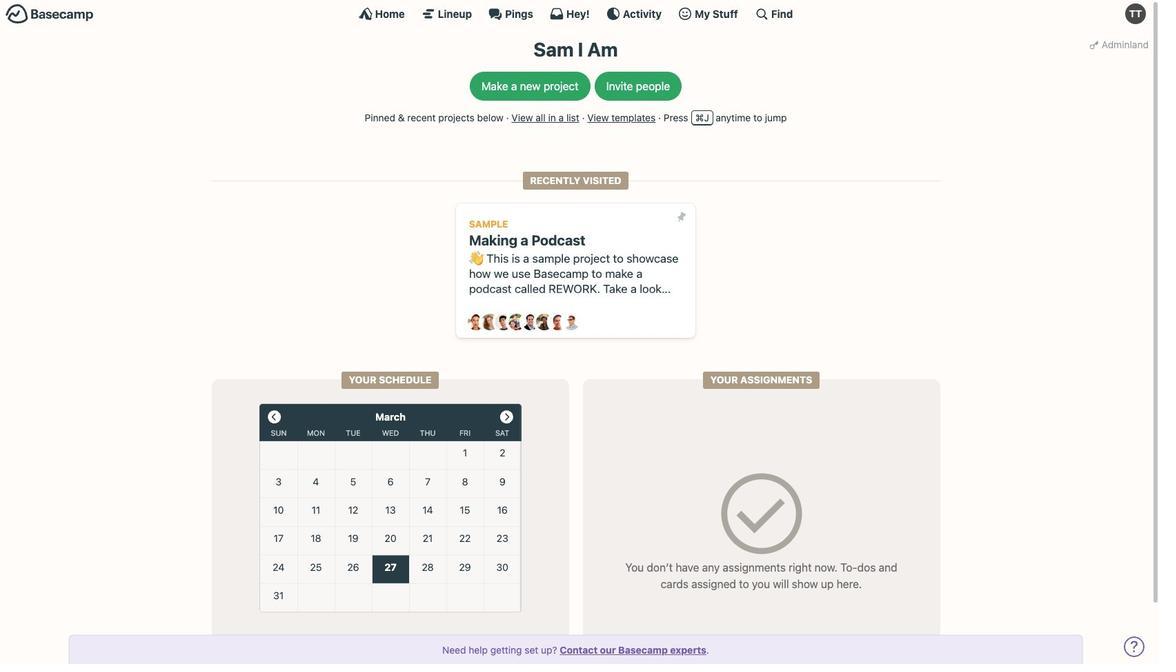 Task type: describe. For each thing, give the bounding box(es) containing it.
switch accounts image
[[6, 3, 94, 25]]

josh fiske image
[[523, 314, 539, 331]]

annie bryan image
[[468, 314, 485, 331]]

steve marsh image
[[550, 314, 567, 331]]

victor cooper image
[[564, 314, 580, 331]]

nicole katz image
[[536, 314, 553, 331]]



Task type: locate. For each thing, give the bounding box(es) containing it.
jared davis image
[[495, 314, 512, 331]]

cheryl walters image
[[482, 314, 498, 331]]

keyboard shortcut: ⌘ + / image
[[755, 7, 769, 21]]

main element
[[0, 0, 1152, 27]]

terry turtle image
[[1126, 3, 1147, 24]]

jennifer young image
[[509, 314, 526, 331]]



Task type: vqa. For each thing, say whether or not it's contained in the screenshot.
Nicole Katz image
yes



